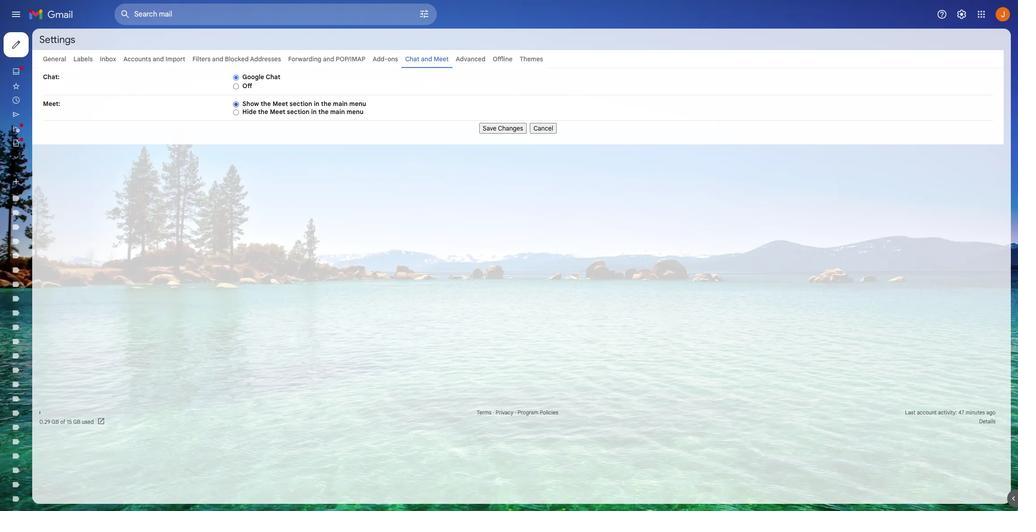 Task type: describe. For each thing, give the bounding box(es) containing it.
changes
[[498, 124, 524, 133]]

ons
[[388, 55, 398, 63]]

and for accounts
[[153, 55, 164, 63]]

chat:
[[43, 73, 60, 81]]

chat and meet link
[[405, 55, 449, 63]]

settings image
[[957, 9, 968, 20]]

labels
[[73, 55, 93, 63]]

accounts and import link
[[123, 55, 185, 63]]

15
[[67, 419, 72, 426]]

support image
[[937, 9, 948, 20]]

advanced search options image
[[416, 5, 433, 23]]

and for chat
[[421, 55, 432, 63]]

in for show the meet section in the main menu
[[314, 100, 320, 108]]

main for hide the meet section in the main menu
[[330, 108, 345, 116]]

menu for show the meet section in the main menu
[[350, 100, 366, 108]]

program policies link
[[518, 410, 559, 416]]

accounts
[[123, 55, 151, 63]]

terms · privacy · program policies
[[477, 410, 559, 416]]

of
[[60, 419, 65, 426]]

pop/imap
[[336, 55, 366, 63]]

main for show the meet section in the main menu
[[333, 100, 348, 108]]

minutes
[[966, 410, 986, 416]]

0 vertical spatial chat
[[405, 55, 420, 63]]

Off radio
[[233, 83, 239, 90]]

Google Chat radio
[[233, 74, 239, 81]]

cancel button
[[530, 123, 557, 134]]

labels link
[[73, 55, 93, 63]]

2 · from the left
[[515, 410, 517, 416]]

section for hide
[[287, 108, 310, 116]]

main menu image
[[11, 9, 21, 20]]

forwarding and pop/imap
[[288, 55, 366, 63]]

1 vertical spatial chat
[[266, 73, 281, 81]]

inbox
[[100, 55, 116, 63]]

google chat
[[243, 73, 281, 81]]

import
[[166, 55, 185, 63]]

0.29
[[39, 419, 50, 426]]

add-
[[373, 55, 388, 63]]

themes
[[520, 55, 543, 63]]

in for hide the meet section in the main menu
[[311, 108, 317, 116]]

meet:
[[43, 100, 60, 108]]

general
[[43, 55, 66, 63]]

general link
[[43, 55, 66, 63]]

meet for show
[[273, 100, 288, 108]]

inbox link
[[100, 55, 116, 63]]

advanced
[[456, 55, 486, 63]]

gmail image
[[29, 5, 77, 23]]

save changes button
[[480, 123, 527, 134]]

navigation containing save changes
[[43, 121, 994, 134]]

policies
[[540, 410, 559, 416]]

details
[[980, 419, 996, 425]]

chat and meet
[[405, 55, 449, 63]]

save
[[483, 124, 497, 133]]

last
[[906, 410, 916, 416]]



Task type: locate. For each thing, give the bounding box(es) containing it.
account
[[917, 410, 937, 416]]

ago
[[987, 410, 996, 416]]

accounts and import
[[123, 55, 185, 63]]

0 horizontal spatial chat
[[266, 73, 281, 81]]

0.29 gb of 15 gb used
[[39, 419, 94, 426]]

search mail image
[[117, 6, 133, 22]]

meet for chat
[[434, 55, 449, 63]]

forwarding
[[288, 55, 322, 63]]

and
[[153, 55, 164, 63], [212, 55, 223, 63], [323, 55, 334, 63], [421, 55, 432, 63]]

show
[[243, 100, 259, 108]]

meet
[[434, 55, 449, 63], [273, 100, 288, 108], [270, 108, 285, 116]]

and left import
[[153, 55, 164, 63]]

show the meet section in the main menu
[[243, 100, 366, 108]]

1 horizontal spatial ·
[[515, 410, 517, 416]]

footer containing terms
[[32, 409, 1004, 427]]

the
[[261, 100, 271, 108], [321, 100, 331, 108], [258, 108, 268, 116], [319, 108, 329, 116]]

program
[[518, 410, 539, 416]]

privacy
[[496, 410, 514, 416]]

and right ons
[[421, 55, 432, 63]]

google
[[243, 73, 264, 81]]

None search field
[[115, 4, 437, 25]]

and for forwarding
[[323, 55, 334, 63]]

forwarding and pop/imap link
[[288, 55, 366, 63]]

privacy link
[[496, 410, 514, 416]]

meet for hide
[[270, 108, 285, 116]]

3 and from the left
[[323, 55, 334, 63]]

hide the meet section in the main menu
[[243, 108, 364, 116]]

chat right ons
[[405, 55, 420, 63]]

47
[[959, 410, 965, 416]]

add-ons
[[373, 55, 398, 63]]

used
[[82, 419, 94, 426]]

in
[[314, 100, 320, 108], [311, 108, 317, 116]]

1 and from the left
[[153, 55, 164, 63]]

advanced link
[[456, 55, 486, 63]]

chat down addresses
[[266, 73, 281, 81]]

· right terms
[[493, 410, 495, 416]]

add-ons link
[[373, 55, 398, 63]]

follow link to manage storage image
[[97, 418, 106, 427]]

terms
[[477, 410, 492, 416]]

details link
[[980, 419, 996, 425]]

· right 'privacy'
[[515, 410, 517, 416]]

2 gb from the left
[[73, 419, 80, 426]]

2 and from the left
[[212, 55, 223, 63]]

filters and blocked addresses
[[193, 55, 281, 63]]

addresses
[[250, 55, 281, 63]]

and for filters
[[212, 55, 223, 63]]

and left pop/imap
[[323, 55, 334, 63]]

menu
[[350, 100, 366, 108], [347, 108, 364, 116]]

Show the Meet section in the main menu radio
[[233, 101, 239, 108]]

main
[[333, 100, 348, 108], [330, 108, 345, 116]]

·
[[493, 410, 495, 416], [515, 410, 517, 416]]

themes link
[[520, 55, 543, 63]]

blocked
[[225, 55, 249, 63]]

cancel
[[534, 124, 554, 133]]

footer
[[32, 409, 1004, 427]]

gb left of
[[52, 419, 59, 426]]

1 horizontal spatial chat
[[405, 55, 420, 63]]

navigation
[[0, 29, 107, 512], [43, 121, 994, 134]]

activity:
[[939, 410, 958, 416]]

section for show
[[290, 100, 312, 108]]

0 horizontal spatial ·
[[493, 410, 495, 416]]

and right filters
[[212, 55, 223, 63]]

Hide the Meet section in the main menu radio
[[233, 109, 239, 116]]

last account activity: 47 minutes ago details
[[906, 410, 996, 425]]

offline
[[493, 55, 513, 63]]

Search mail text field
[[134, 10, 394, 19]]

gb right 15
[[73, 419, 80, 426]]

hide
[[243, 108, 257, 116]]

terms link
[[477, 410, 492, 416]]

4 and from the left
[[421, 55, 432, 63]]

0 horizontal spatial gb
[[52, 419, 59, 426]]

off
[[243, 82, 252, 90]]

save changes
[[483, 124, 524, 133]]

section
[[290, 100, 312, 108], [287, 108, 310, 116]]

filters
[[193, 55, 211, 63]]

1 · from the left
[[493, 410, 495, 416]]

chat
[[405, 55, 420, 63], [266, 73, 281, 81]]

1 gb from the left
[[52, 419, 59, 426]]

offline link
[[493, 55, 513, 63]]

filters and blocked addresses link
[[193, 55, 281, 63]]

settings
[[39, 33, 75, 45]]

gb
[[52, 419, 59, 426], [73, 419, 80, 426]]

menu for hide the meet section in the main menu
[[347, 108, 364, 116]]

1 horizontal spatial gb
[[73, 419, 80, 426]]



Task type: vqa. For each thing, say whether or not it's contained in the screenshot.
Themes link in the right top of the page
yes



